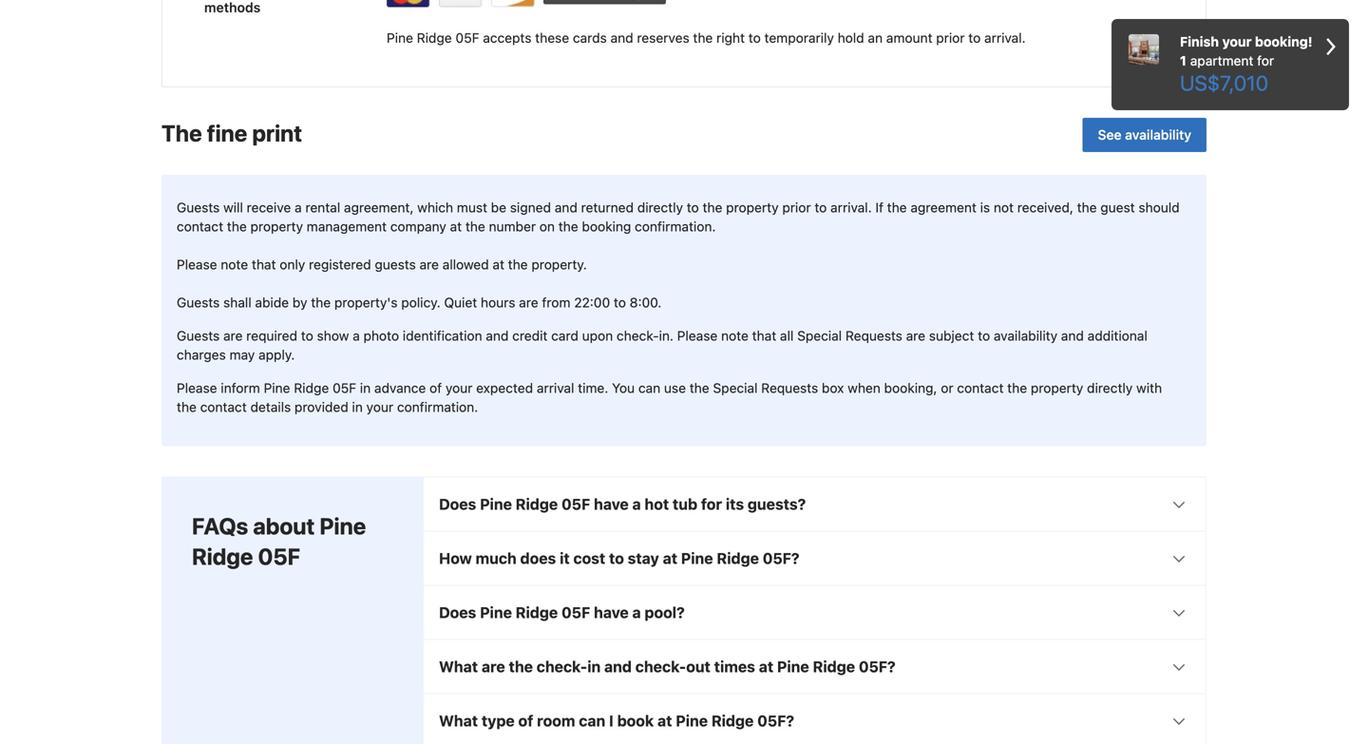 Task type: vqa. For each thing, say whether or not it's contained in the screenshot.
the what within What rewards do I get at higher levels? Dropdown Button
no



Task type: locate. For each thing, give the bounding box(es) containing it.
3 guests from the top
[[177, 328, 220, 344]]

0 vertical spatial for
[[1258, 53, 1275, 68]]

pine right about
[[320, 513, 366, 539]]

2 does from the top
[[439, 604, 476, 622]]

05f? down guests?
[[763, 549, 800, 567]]

1 vertical spatial please
[[677, 328, 718, 344]]

in right provided
[[352, 399, 363, 415]]

faqs about pine ridge 05f
[[192, 513, 366, 570]]

a left rental
[[295, 200, 302, 215]]

pine inside the faqs about pine ridge 05f
[[320, 513, 366, 539]]

what
[[439, 658, 478, 676], [439, 712, 478, 730]]

in up what type of room can i book at pine ridge 05f?
[[588, 658, 601, 676]]

directly left with
[[1087, 380, 1133, 396]]

0 vertical spatial confirmation.
[[635, 219, 716, 234]]

please inside please inform pine ridge 05f in advance of your expected arrival time. you can use the special requests box when booking, or contact the property directly with the contact details provided in your confirmation.
[[177, 380, 217, 396]]

have inside does pine ridge 05f have a pool? dropdown button
[[594, 604, 629, 622]]

0 horizontal spatial for
[[701, 495, 722, 513]]

have left the hot
[[594, 495, 629, 513]]

accordion control element
[[423, 477, 1207, 744]]

please for are
[[177, 257, 217, 272]]

0 horizontal spatial your
[[367, 399, 394, 415]]

1 guests from the top
[[177, 200, 220, 215]]

can inside please inform pine ridge 05f in advance of your expected arrival time. you can use the special requests box when booking, or contact the property directly with the contact details provided in your confirmation.
[[639, 380, 661, 396]]

all
[[780, 328, 794, 344]]

allowed
[[443, 257, 489, 272]]

1 vertical spatial property
[[250, 219, 303, 234]]

requests left the box in the bottom right of the page
[[762, 380, 819, 396]]

0 vertical spatial availability
[[1126, 127, 1192, 143]]

1 horizontal spatial note
[[722, 328, 749, 344]]

and up what type of room can i book at pine ridge 05f?
[[605, 658, 632, 676]]

abide
[[255, 295, 289, 310]]

guests inside the guests will receive a rental agreement, which must be signed and returned directly to the property prior to arrival. if the agreement is not received, the guest should contact the property management company at the number on the booking confirmation.
[[177, 200, 220, 215]]

0 horizontal spatial availability
[[994, 328, 1058, 344]]

05f? inside dropdown button
[[859, 658, 896, 676]]

ridge inside the faqs about pine ridge 05f
[[192, 543, 253, 570]]

requests
[[846, 328, 903, 344], [762, 380, 819, 396]]

guests left will
[[177, 200, 220, 215]]

2 vertical spatial please
[[177, 380, 217, 396]]

guests inside 'guests are required to show a photo identification and credit card upon check-in. please note that all special requests are subject to availability and additional charges may apply.'
[[177, 328, 220, 344]]

in left advance
[[360, 380, 371, 396]]

0 vertical spatial arrival.
[[985, 30, 1026, 46]]

prior inside the guests will receive a rental agreement, which must be signed and returned directly to the property prior to arrival. if the agreement is not received, the guest should contact the property management company at the number on the booking confirmation.
[[783, 200, 811, 215]]

contact down will
[[177, 219, 223, 234]]

what inside dropdown button
[[439, 712, 478, 730]]

1 horizontal spatial for
[[1258, 53, 1275, 68]]

ridge inside dropdown button
[[813, 658, 856, 676]]

what type of room can i book at pine ridge 05f? button
[[424, 694, 1206, 744]]

fine
[[207, 120, 247, 147]]

1 vertical spatial directly
[[1087, 380, 1133, 396]]

that inside 'guests are required to show a photo identification and credit card upon check-in. please note that all special requests are subject to availability and additional charges may apply.'
[[753, 328, 777, 344]]

credit
[[513, 328, 548, 344]]

0 vertical spatial note
[[221, 257, 248, 272]]

have inside the does pine ridge 05f have a hot tub for its guests? dropdown button
[[594, 495, 629, 513]]

it
[[560, 549, 570, 567]]

guests for guests shall abide by the property's policy. quiet hours are from 22:00 to 8:00.
[[177, 295, 220, 310]]

ridge up provided
[[294, 380, 329, 396]]

1 vertical spatial your
[[446, 380, 473, 396]]

1 horizontal spatial arrival.
[[985, 30, 1026, 46]]

pine down the much
[[480, 604, 512, 622]]

does
[[520, 549, 556, 567]]

to left stay
[[609, 549, 624, 567]]

05f up it
[[562, 495, 590, 513]]

1 vertical spatial for
[[701, 495, 722, 513]]

1 have from the top
[[594, 495, 629, 513]]

subject
[[929, 328, 975, 344]]

2 what from the top
[[439, 712, 478, 730]]

0 vertical spatial 05f?
[[763, 549, 800, 567]]

ridge down mastercard image at the top
[[417, 30, 452, 46]]

at right times
[[759, 658, 774, 676]]

0 horizontal spatial property
[[250, 219, 303, 234]]

are up "type"
[[482, 658, 505, 676]]

property
[[726, 200, 779, 215], [250, 219, 303, 234], [1031, 380, 1084, 396]]

charges
[[177, 347, 226, 363]]

in
[[360, 380, 371, 396], [352, 399, 363, 415], [588, 658, 601, 676]]

confirmation. down advance
[[397, 399, 478, 415]]

arrival. inside the guests will receive a rental agreement, which must be signed and returned directly to the property prior to arrival. if the agreement is not received, the guest should contact the property management company at the number on the booking confirmation.
[[831, 200, 872, 215]]

cards
[[573, 30, 607, 46]]

much
[[476, 549, 517, 567]]

1 vertical spatial availability
[[994, 328, 1058, 344]]

0 vertical spatial your
[[1223, 34, 1252, 49]]

directly
[[638, 200, 683, 215], [1087, 380, 1133, 396]]

1 vertical spatial special
[[713, 380, 758, 396]]

note left all at the right of the page
[[722, 328, 749, 344]]

number
[[489, 219, 536, 234]]

1 horizontal spatial that
[[753, 328, 777, 344]]

0 horizontal spatial arrival.
[[831, 200, 872, 215]]

contact for guests will receive a rental agreement, which must be signed and returned directly to the property prior to arrival. if the agreement is not received, the guest should contact the property management company at the number on the booking confirmation.
[[177, 219, 223, 234]]

and inside the guests will receive a rental agreement, which must be signed and returned directly to the property prior to arrival. if the agreement is not received, the guest should contact the property management company at the number on the booking confirmation.
[[555, 200, 578, 215]]

0 vertical spatial can
[[639, 380, 661, 396]]

0 horizontal spatial directly
[[638, 200, 683, 215]]

should
[[1139, 200, 1180, 215]]

prior left if
[[783, 200, 811, 215]]

1 vertical spatial can
[[579, 712, 606, 730]]

pine up the details
[[264, 380, 290, 396]]

1 vertical spatial of
[[519, 712, 534, 730]]

for down booking! at the top of the page
[[1258, 53, 1275, 68]]

pine inside dropdown button
[[777, 658, 810, 676]]

how much does it cost to stay at pine ridge 05f? button
[[424, 532, 1206, 585]]

when
[[848, 380, 881, 396]]

0 horizontal spatial that
[[252, 257, 276, 272]]

05f? up what type of room can i book at pine ridge 05f? dropdown button
[[859, 658, 896, 676]]

1 vertical spatial prior
[[783, 200, 811, 215]]

see availability button
[[1083, 118, 1207, 152]]

booking,
[[885, 380, 938, 396]]

right
[[717, 30, 745, 46]]

ridge down faqs
[[192, 543, 253, 570]]

box
[[822, 380, 844, 396]]

0 vertical spatial of
[[430, 380, 442, 396]]

quiet
[[444, 295, 477, 310]]

agreement
[[911, 200, 977, 215]]

1 does from the top
[[439, 495, 476, 513]]

for left its
[[701, 495, 722, 513]]

directly inside the guests will receive a rental agreement, which must be signed and returned directly to the property prior to arrival. if the agreement is not received, the guest should contact the property management company at the number on the booking confirmation.
[[638, 200, 683, 215]]

can left i
[[579, 712, 606, 730]]

a
[[295, 200, 302, 215], [353, 328, 360, 344], [633, 495, 641, 513], [633, 604, 641, 622]]

1 horizontal spatial directly
[[1087, 380, 1133, 396]]

05f? for what type of room can i book at pine ridge 05f?
[[758, 712, 795, 730]]

0 horizontal spatial can
[[579, 712, 606, 730]]

2 vertical spatial your
[[367, 399, 394, 415]]

what inside dropdown button
[[439, 658, 478, 676]]

see availability
[[1098, 127, 1192, 143]]

1 what from the top
[[439, 658, 478, 676]]

contact down inform
[[200, 399, 247, 415]]

faqs
[[192, 513, 248, 539]]

that
[[252, 257, 276, 272], [753, 328, 777, 344]]

prior right amount
[[937, 30, 965, 46]]

a for guests are required to show a photo identification and credit card upon check-in. please note that all special requests are subject to availability and additional charges may apply.
[[353, 328, 360, 344]]

that left all at the right of the page
[[753, 328, 777, 344]]

1 vertical spatial requests
[[762, 380, 819, 396]]

availability
[[1126, 127, 1192, 143], [994, 328, 1058, 344]]

0 vertical spatial prior
[[937, 30, 965, 46]]

0 horizontal spatial of
[[430, 380, 442, 396]]

pine inside please inform pine ridge 05f in advance of your expected arrival time. you can use the special requests box when booking, or contact the property directly with the contact details provided in your confirmation.
[[264, 380, 290, 396]]

please down 'charges'
[[177, 380, 217, 396]]

contact inside the guests will receive a rental agreement, which must be signed and returned directly to the property prior to arrival. if the agreement is not received, the guest should contact the property management company at the number on the booking confirmation.
[[177, 219, 223, 234]]

for
[[1258, 53, 1275, 68], [701, 495, 722, 513]]

0 vertical spatial contact
[[177, 219, 223, 234]]

shall
[[223, 295, 252, 310]]

confirmation. right booking
[[635, 219, 716, 234]]

1 horizontal spatial confirmation.
[[635, 219, 716, 234]]

your up "apartment"
[[1223, 34, 1252, 49]]

rental
[[306, 200, 340, 215]]

please right the in.
[[677, 328, 718, 344]]

does for does pine ridge 05f have a pool?
[[439, 604, 476, 622]]

can left use
[[639, 380, 661, 396]]

availability inside 'guests are required to show a photo identification and credit card upon check-in. please note that all special requests are subject to availability and additional charges may apply.'
[[994, 328, 1058, 344]]

additional
[[1088, 328, 1148, 344]]

1 vertical spatial confirmation.
[[397, 399, 478, 415]]

visa image
[[439, 0, 483, 7]]

guests up 'charges'
[[177, 328, 220, 344]]

2 horizontal spatial your
[[1223, 34, 1252, 49]]

confirmation.
[[635, 219, 716, 234], [397, 399, 478, 415]]

if
[[876, 200, 884, 215]]

a left the hot
[[633, 495, 641, 513]]

guests shall abide by the property's policy. quiet hours are from 22:00 to 8:00.
[[177, 295, 662, 310]]

0 vertical spatial please
[[177, 257, 217, 272]]

2 have from the top
[[594, 604, 629, 622]]

of right advance
[[430, 380, 442, 396]]

at down must
[[450, 219, 462, 234]]

are right guests
[[420, 257, 439, 272]]

0 horizontal spatial confirmation.
[[397, 399, 478, 415]]

2 guests from the top
[[177, 295, 220, 310]]

1 vertical spatial that
[[753, 328, 777, 344]]

the fine print
[[162, 120, 302, 147]]

room
[[537, 712, 575, 730]]

at right book
[[658, 712, 672, 730]]

may
[[230, 347, 255, 363]]

2 vertical spatial in
[[588, 658, 601, 676]]

2 vertical spatial 05f?
[[758, 712, 795, 730]]

2 vertical spatial guests
[[177, 328, 220, 344]]

are inside dropdown button
[[482, 658, 505, 676]]

ridge up the does
[[516, 495, 558, 513]]

a inside 'guests are required to show a photo identification and credit card upon check-in. please note that all special requests are subject to availability and additional charges may apply.'
[[353, 328, 360, 344]]

1 vertical spatial in
[[352, 399, 363, 415]]

requests up when
[[846, 328, 903, 344]]

0 horizontal spatial requests
[[762, 380, 819, 396]]

or
[[941, 380, 954, 396]]

prior
[[937, 30, 965, 46], [783, 200, 811, 215]]

special right use
[[713, 380, 758, 396]]

1 vertical spatial note
[[722, 328, 749, 344]]

0 vertical spatial that
[[252, 257, 276, 272]]

1 vertical spatial 05f?
[[859, 658, 896, 676]]

of right "type"
[[519, 712, 534, 730]]

2 horizontal spatial property
[[1031, 380, 1084, 396]]

note up shall
[[221, 257, 248, 272]]

guests for guests will receive a rental agreement, which must be signed and returned directly to the property prior to arrival. if the agreement is not received, the guest should contact the property management company at the number on the booking confirmation.
[[177, 200, 220, 215]]

what are the check-in and check-out times at pine ridge 05f?
[[439, 658, 896, 676]]

05f down about
[[258, 543, 300, 570]]

registered
[[309, 257, 371, 272]]

1 horizontal spatial property
[[726, 200, 779, 215]]

hours
[[481, 295, 516, 310]]

1 horizontal spatial of
[[519, 712, 534, 730]]

0 vertical spatial requests
[[846, 328, 903, 344]]

contact right or
[[958, 380, 1004, 396]]

ridge up what type of room can i book at pine ridge 05f? dropdown button
[[813, 658, 856, 676]]

1 vertical spatial what
[[439, 712, 478, 730]]

and left credit
[[486, 328, 509, 344]]

at right stay
[[663, 549, 678, 567]]

does pine ridge 05f have a hot tub for its guests? button
[[424, 478, 1206, 531]]

special
[[798, 328, 842, 344], [713, 380, 758, 396]]

agreement,
[[344, 200, 414, 215]]

your left expected
[[446, 380, 473, 396]]

05f up provided
[[333, 380, 357, 396]]

your down advance
[[367, 399, 394, 415]]

1 vertical spatial arrival.
[[831, 200, 872, 215]]

0 vertical spatial have
[[594, 495, 629, 513]]

directly right returned
[[638, 200, 683, 215]]

guests
[[177, 200, 220, 215], [177, 295, 220, 310], [177, 328, 220, 344]]

are
[[420, 257, 439, 272], [519, 295, 539, 310], [223, 328, 243, 344], [906, 328, 926, 344], [482, 658, 505, 676]]

a left pool?
[[633, 604, 641, 622]]

for inside finish your booking! 1 apartment for us$7,010
[[1258, 53, 1275, 68]]

pine
[[387, 30, 413, 46], [264, 380, 290, 396], [480, 495, 512, 513], [320, 513, 366, 539], [681, 549, 713, 567], [480, 604, 512, 622], [777, 658, 810, 676], [676, 712, 708, 730]]

0 vertical spatial what
[[439, 658, 478, 676]]

have
[[594, 495, 629, 513], [594, 604, 629, 622]]

guests are required to show a photo identification and credit card upon check-in. please note that all special requests are subject to availability and additional charges may apply.
[[177, 328, 1148, 363]]

check- down the 8:00.
[[617, 328, 659, 344]]

2 vertical spatial contact
[[200, 399, 247, 415]]

05f? down what are the check-in and check-out times at pine ridge 05f? dropdown button on the bottom of the page
[[758, 712, 795, 730]]

0 vertical spatial directly
[[638, 200, 683, 215]]

05f? for how much does it cost to stay at pine ridge 05f?
[[763, 549, 800, 567]]

contact
[[177, 219, 223, 234], [958, 380, 1004, 396], [200, 399, 247, 415]]

0 vertical spatial guests
[[177, 200, 220, 215]]

of
[[430, 380, 442, 396], [519, 712, 534, 730]]

and left additional
[[1062, 328, 1084, 344]]

1 horizontal spatial can
[[639, 380, 661, 396]]

1 vertical spatial have
[[594, 604, 629, 622]]

does up how
[[439, 495, 476, 513]]

pine up what type of room can i book at pine ridge 05f? dropdown button
[[777, 658, 810, 676]]

2 vertical spatial property
[[1031, 380, 1084, 396]]

time.
[[578, 380, 609, 396]]

0 horizontal spatial prior
[[783, 200, 811, 215]]

please up 'charges'
[[177, 257, 217, 272]]

1 horizontal spatial special
[[798, 328, 842, 344]]

at inside how much does it cost to stay at pine ridge 05f? dropdown button
[[663, 549, 678, 567]]

that left only
[[252, 257, 276, 272]]

and inside dropdown button
[[605, 658, 632, 676]]

apartment
[[1191, 53, 1254, 68]]

note
[[221, 257, 248, 272], [722, 328, 749, 344]]

these
[[535, 30, 569, 46]]

1 vertical spatial guests
[[177, 295, 220, 310]]

0 horizontal spatial special
[[713, 380, 758, 396]]

ridge down the does
[[516, 604, 558, 622]]

pine down mastercard image at the top
[[387, 30, 413, 46]]

a right 'show'
[[353, 328, 360, 344]]

05f
[[456, 30, 480, 46], [333, 380, 357, 396], [562, 495, 590, 513], [258, 543, 300, 570], [562, 604, 590, 622]]

confirmation. inside please inform pine ridge 05f in advance of your expected arrival time. you can use the special requests box when booking, or contact the property directly with the contact details provided in your confirmation.
[[397, 399, 478, 415]]

does down how
[[439, 604, 476, 622]]

the
[[693, 30, 713, 46], [703, 200, 723, 215], [888, 200, 907, 215], [1078, 200, 1097, 215], [227, 219, 247, 234], [466, 219, 485, 234], [559, 219, 579, 234], [508, 257, 528, 272], [311, 295, 331, 310], [690, 380, 710, 396], [1008, 380, 1028, 396], [177, 399, 197, 415], [509, 658, 533, 676]]

check- inside 'guests are required to show a photo identification and credit card upon check-in. please note that all special requests are subject to availability and additional charges may apply.'
[[617, 328, 659, 344]]

to right returned
[[687, 200, 699, 215]]

special right all at the right of the page
[[798, 328, 842, 344]]

availability right see
[[1126, 127, 1192, 143]]

8:00.
[[630, 295, 662, 310]]

please inside 'guests are required to show a photo identification and credit card upon check-in. please note that all special requests are subject to availability and additional charges may apply.'
[[677, 328, 718, 344]]

availability right subject
[[994, 328, 1058, 344]]

guest
[[1101, 200, 1136, 215]]

0 horizontal spatial note
[[221, 257, 248, 272]]

pool?
[[645, 604, 685, 622]]

1 vertical spatial contact
[[958, 380, 1004, 396]]

05f down it
[[562, 604, 590, 622]]

1 vertical spatial does
[[439, 604, 476, 622]]

requests inside 'guests are required to show a photo identification and credit card upon check-in. please note that all special requests are subject to availability and additional charges may apply.'
[[846, 328, 903, 344]]

1 horizontal spatial requests
[[846, 328, 903, 344]]

have left pool?
[[594, 604, 629, 622]]

guests left shall
[[177, 295, 220, 310]]

0 vertical spatial does
[[439, 495, 476, 513]]

what for what type of room can i book at pine ridge 05f?
[[439, 712, 478, 730]]

please
[[177, 257, 217, 272], [677, 328, 718, 344], [177, 380, 217, 396]]

0 vertical spatial special
[[798, 328, 842, 344]]

and up on
[[555, 200, 578, 215]]

property inside please inform pine ridge 05f in advance of your expected arrival time. you can use the special requests box when booking, or contact the property directly with the contact details provided in your confirmation.
[[1031, 380, 1084, 396]]

can
[[639, 380, 661, 396], [579, 712, 606, 730]]

1 horizontal spatial availability
[[1126, 127, 1192, 143]]

rightchevron image
[[1327, 32, 1336, 61]]

can inside dropdown button
[[579, 712, 606, 730]]

inform
[[221, 380, 260, 396]]



Task type: describe. For each thing, give the bounding box(es) containing it.
at inside what are the check-in and check-out times at pine ridge 05f? dropdown button
[[759, 658, 774, 676]]

ridge down its
[[717, 549, 759, 567]]

1 horizontal spatial prior
[[937, 30, 965, 46]]

0 vertical spatial in
[[360, 380, 371, 396]]

1 horizontal spatial your
[[446, 380, 473, 396]]

about
[[253, 513, 315, 539]]

contact for please inform pine ridge 05f in advance of your expected arrival time. you can use the special requests box when booking, or contact the property directly with the contact details provided in your confirmation.
[[200, 399, 247, 415]]

times
[[714, 658, 756, 676]]

have for pool?
[[594, 604, 629, 622]]

at right allowed
[[493, 257, 505, 272]]

directly inside please inform pine ridge 05f in advance of your expected arrival time. you can use the special requests box when booking, or contact the property directly with the contact details provided in your confirmation.
[[1087, 380, 1133, 396]]

to right subject
[[978, 328, 991, 344]]

note inside 'guests are required to show a photo identification and credit card upon check-in. please note that all special requests are subject to availability and additional charges may apply.'
[[722, 328, 749, 344]]

booking!
[[1256, 34, 1313, 49]]

us$7,010
[[1181, 70, 1269, 95]]

photo
[[364, 328, 399, 344]]

is
[[981, 200, 991, 215]]

to right amount
[[969, 30, 981, 46]]

are up may
[[223, 328, 243, 344]]

does pine ridge 05f have a pool?
[[439, 604, 685, 622]]

guests for guests are required to show a photo identification and credit card upon check-in. please note that all special requests are subject to availability and additional charges may apply.
[[177, 328, 220, 344]]

must
[[457, 200, 488, 215]]

of inside please inform pine ridge 05f in advance of your expected arrival time. you can use the special requests box when booking, or contact the property directly with the contact details provided in your confirmation.
[[430, 380, 442, 396]]

identification
[[403, 328, 482, 344]]

to inside dropdown button
[[609, 549, 624, 567]]

use
[[664, 380, 686, 396]]

book
[[617, 712, 654, 730]]

guests will receive a rental agreement, which must be signed and returned directly to the property prior to arrival. if the agreement is not received, the guest should contact the property management company at the number on the booking confirmation.
[[177, 200, 1180, 234]]

please inform pine ridge 05f in advance of your expected arrival time. you can use the special requests box when booking, or contact the property directly with the contact details provided in your confirmation.
[[177, 380, 1163, 415]]

type
[[482, 712, 515, 730]]

does pine ridge 05f have a pool? button
[[424, 586, 1206, 639]]

booking
[[582, 219, 631, 234]]

ridge down times
[[712, 712, 754, 730]]

management
[[307, 219, 387, 234]]

be
[[491, 200, 507, 215]]

temporarily
[[765, 30, 834, 46]]

a inside the guests will receive a rental agreement, which must be signed and returned directly to the property prior to arrival. if the agreement is not received, the guest should contact the property management company at the number on the booking confirmation.
[[295, 200, 302, 215]]

show
[[317, 328, 349, 344]]

to left the 8:00.
[[614, 295, 626, 310]]

property's
[[335, 295, 398, 310]]

with
[[1137, 380, 1163, 396]]

amount
[[887, 30, 933, 46]]

mastercard image
[[387, 0, 431, 7]]

have for hot
[[594, 495, 629, 513]]

does for does pine ridge 05f have a hot tub for its guests?
[[439, 495, 476, 513]]

in inside what are the check-in and check-out times at pine ridge 05f? dropdown button
[[588, 658, 601, 676]]

received,
[[1018, 200, 1074, 215]]

see
[[1098, 127, 1122, 143]]

provided
[[295, 399, 349, 415]]

to right right
[[749, 30, 761, 46]]

guests?
[[748, 495, 806, 513]]

card
[[551, 328, 579, 344]]

at inside the guests will receive a rental agreement, which must be signed and returned directly to the property prior to arrival. if the agreement is not received, the guest should contact the property management company at the number on the booking confirmation.
[[450, 219, 462, 234]]

please for advance
[[177, 380, 217, 396]]

05f down the visa image
[[456, 30, 480, 46]]

i
[[609, 712, 614, 730]]

company
[[390, 219, 447, 234]]

are left from
[[519, 295, 539, 310]]

what for what are the check-in and check-out times at pine ridge 05f?
[[439, 658, 478, 676]]

at inside what type of room can i book at pine ridge 05f? dropdown button
[[658, 712, 672, 730]]

requests inside please inform pine ridge 05f in advance of your expected arrival time. you can use the special requests box when booking, or contact the property directly with the contact details provided in your confirmation.
[[762, 380, 819, 396]]

pine ridge 05f accepts these cards and reserves the right to temporarily hold an amount prior to arrival.
[[387, 30, 1026, 46]]

you
[[612, 380, 635, 396]]

to left 'show'
[[301, 328, 313, 344]]

hot
[[645, 495, 669, 513]]

pine up the much
[[480, 495, 512, 513]]

1
[[1181, 53, 1187, 68]]

special inside 'guests are required to show a photo identification and credit card upon check-in. please note that all special requests are subject to availability and additional charges may apply.'
[[798, 328, 842, 344]]

and right cards
[[611, 30, 634, 46]]

22:00
[[574, 295, 610, 310]]

expected
[[476, 380, 533, 396]]

print
[[252, 120, 302, 147]]

policy.
[[401, 295, 441, 310]]

hold
[[838, 30, 865, 46]]

a for does pine ridge 05f have a hot tub for its guests?
[[633, 495, 641, 513]]

guests
[[375, 257, 416, 272]]

upon
[[582, 328, 613, 344]]

signed
[[510, 200, 551, 215]]

discover image
[[491, 0, 535, 7]]

check- down does pine ridge 05f have a pool?
[[537, 658, 588, 676]]

details
[[250, 399, 291, 415]]

the inside dropdown button
[[509, 658, 533, 676]]

a for does pine ridge 05f have a pool?
[[633, 604, 641, 622]]

cost
[[574, 549, 606, 567]]

the
[[162, 120, 202, 147]]

please note that only registered guests are allowed at the property.
[[177, 257, 587, 272]]

special inside please inform pine ridge 05f in advance of your expected arrival time. you can use the special requests box when booking, or contact the property directly with the contact details provided in your confirmation.
[[713, 380, 758, 396]]

apply.
[[259, 347, 295, 363]]

your inside finish your booking! 1 apartment for us$7,010
[[1223, 34, 1252, 49]]

05f inside the faqs about pine ridge 05f
[[258, 543, 300, 570]]

by
[[293, 295, 307, 310]]

to left if
[[815, 200, 827, 215]]

how
[[439, 549, 472, 567]]

from
[[542, 295, 571, 310]]

which
[[417, 200, 453, 215]]

will
[[223, 200, 243, 215]]

pine right stay
[[681, 549, 713, 567]]

in.
[[659, 328, 674, 344]]

accepts
[[483, 30, 532, 46]]

finish
[[1181, 34, 1220, 49]]

availability inside the see availability button
[[1126, 127, 1192, 143]]

required
[[246, 328, 298, 344]]

pine down out
[[676, 712, 708, 730]]

returned
[[581, 200, 634, 215]]

are left subject
[[906, 328, 926, 344]]

not
[[994, 200, 1014, 215]]

stay
[[628, 549, 659, 567]]

of inside dropdown button
[[519, 712, 534, 730]]

ridge inside please inform pine ridge 05f in advance of your expected arrival time. you can use the special requests box when booking, or contact the property directly with the contact details provided in your confirmation.
[[294, 380, 329, 396]]

05f inside please inform pine ridge 05f in advance of your expected arrival time. you can use the special requests box when booking, or contact the property directly with the contact details provided in your confirmation.
[[333, 380, 357, 396]]

tub
[[673, 495, 698, 513]]

what are the check-in and check-out times at pine ridge 05f? button
[[424, 640, 1206, 693]]

an
[[868, 30, 883, 46]]

arrival
[[537, 380, 575, 396]]

only
[[280, 257, 305, 272]]

check- down pool?
[[636, 658, 687, 676]]

how much does it cost to stay at pine ridge 05f?
[[439, 549, 800, 567]]

0 vertical spatial property
[[726, 200, 779, 215]]

for inside dropdown button
[[701, 495, 722, 513]]

property.
[[532, 257, 587, 272]]

accepted payment methods and conditions element
[[178, 0, 1191, 14]]

reserves
[[637, 30, 690, 46]]

what type of room can i book at pine ridge 05f?
[[439, 712, 795, 730]]

its
[[726, 495, 744, 513]]

confirmation. inside the guests will receive a rental agreement, which must be signed and returned directly to the property prior to arrival. if the agreement is not received, the guest should contact the property management company at the number on the booking confirmation.
[[635, 219, 716, 234]]

advance
[[374, 380, 426, 396]]



